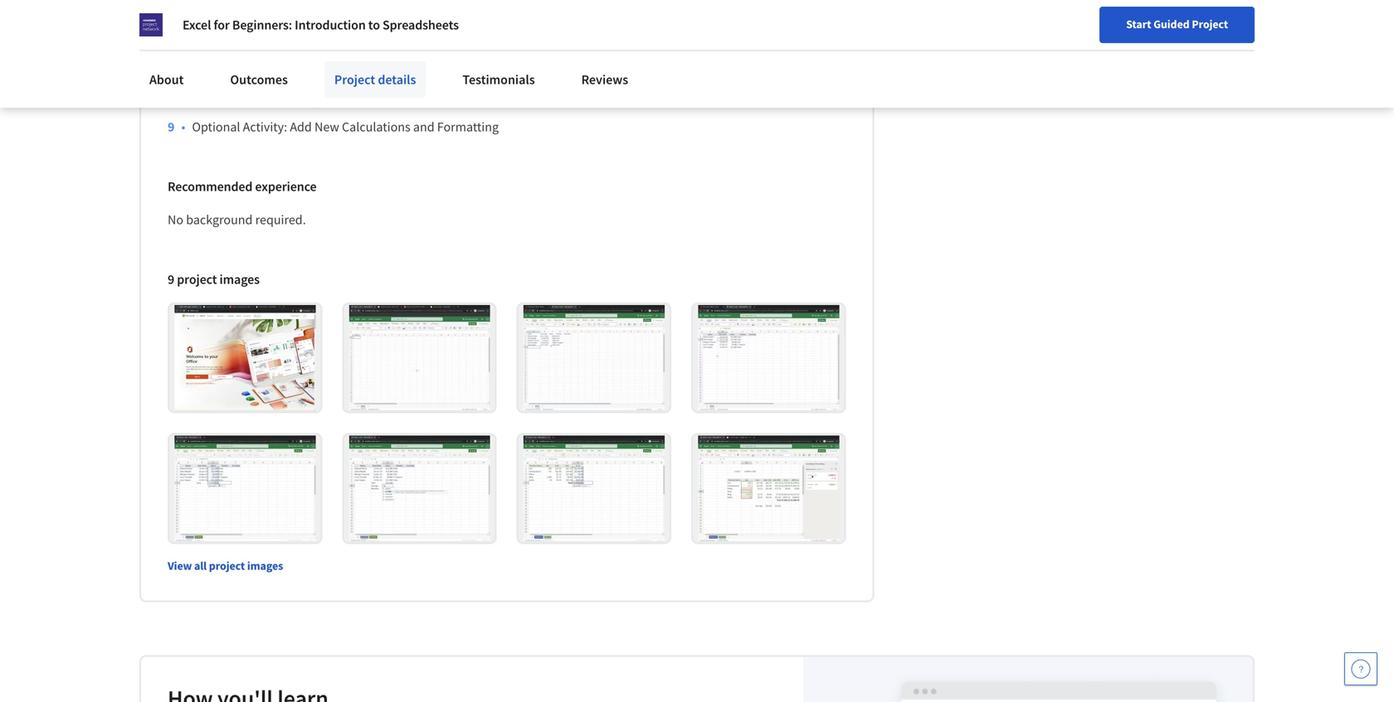Task type: vqa. For each thing, say whether or not it's contained in the screenshot.
What's is
no



Task type: describe. For each thing, give the bounding box(es) containing it.
spreadsheets
[[383, 17, 459, 33]]

relative
[[267, 65, 312, 82]]

about link
[[139, 61, 194, 98]]

excel for beginners: introduction to spreadsheets
[[183, 17, 459, 33]]

project details link
[[324, 61, 426, 98]]

optional for optional activity: format the inventory table
[[192, 12, 240, 29]]

start
[[1126, 17, 1151, 32]]

absolute
[[192, 65, 241, 82]]

1 vertical spatial formatting
[[437, 119, 499, 135]]

recommended experience
[[168, 178, 317, 195]]

introduction
[[295, 17, 366, 33]]

outcomes link
[[220, 61, 298, 98]]

show notifications image
[[1170, 21, 1190, 41]]

reviews link
[[571, 61, 638, 98]]

0 vertical spatial project
[[177, 271, 217, 288]]

• optional activity: add new calculations and formatting
[[181, 119, 499, 135]]

1 horizontal spatial project
[[1037, 35, 1077, 51]]

start guided project button
[[1100, 7, 1255, 43]]

referencing
[[340, 65, 405, 82]]

9 project images
[[168, 271, 260, 288]]

activity: for format
[[243, 12, 287, 29]]

coursera project network image
[[139, 13, 163, 37]]

• creating handy calculations
[[181, 39, 349, 56]]

coursera
[[984, 35, 1034, 51]]

add
[[290, 119, 312, 135]]

required.
[[255, 212, 306, 228]]

images inside button
[[247, 559, 283, 574]]

1 vertical spatial calculations
[[342, 119, 411, 135]]

format
[[290, 12, 330, 29]]

coursera project network
[[984, 35, 1128, 51]]

conditional
[[192, 92, 257, 109]]

network
[[1079, 35, 1128, 51]]

table
[[410, 12, 440, 29]]

0 vertical spatial formatting
[[260, 92, 321, 109]]

• absolute and relative cell-referencing
[[181, 65, 405, 82]]

view all project images
[[168, 559, 283, 574]]

project details
[[334, 71, 416, 88]]

no background required.
[[168, 212, 306, 228]]

0 vertical spatial calculations
[[280, 39, 349, 56]]

help center image
[[1351, 660, 1371, 680]]

new
[[314, 119, 339, 135]]

0 horizontal spatial project
[[334, 71, 375, 88]]

• for • optional activity: add new calculations and formatting
[[181, 119, 185, 135]]

details
[[378, 71, 416, 88]]

beginners:
[[232, 17, 292, 33]]

• for • absolute and relative cell-referencing
[[181, 65, 185, 82]]

optional for optional activity: add new calculations and formatting
[[192, 119, 240, 135]]

guided
[[1154, 17, 1190, 32]]

reviews
[[581, 71, 628, 88]]

1 horizontal spatial and
[[413, 119, 435, 135]]

inventory
[[354, 12, 407, 29]]



Task type: locate. For each thing, give the bounding box(es) containing it.
start guided project
[[1126, 17, 1228, 32]]

9
[[168, 271, 174, 288]]

2 • from the top
[[181, 39, 185, 56]]

0 vertical spatial project
[[1192, 17, 1228, 32]]

recommended
[[168, 178, 253, 195]]

1 vertical spatial images
[[247, 559, 283, 574]]

optional
[[192, 12, 240, 29], [192, 119, 240, 135]]

1 • from the top
[[181, 12, 185, 29]]

outcomes
[[230, 71, 288, 88]]

• for • conditional formatting
[[181, 92, 185, 109]]

images
[[220, 271, 260, 288], [247, 559, 283, 574]]

project
[[177, 271, 217, 288], [209, 559, 245, 574]]

0 vertical spatial activity:
[[243, 12, 287, 29]]

no
[[168, 212, 183, 228]]

formatting
[[260, 92, 321, 109], [437, 119, 499, 135]]

1 vertical spatial project
[[1037, 35, 1077, 51]]

1 vertical spatial optional
[[192, 119, 240, 135]]

• down the excel
[[181, 39, 185, 56]]

click to expand item image
[[174, 305, 316, 411], [349, 305, 490, 411], [523, 305, 665, 411], [698, 305, 839, 411], [174, 436, 316, 542], [349, 436, 490, 542], [523, 436, 665, 542], [698, 436, 839, 542]]

images down no background required.
[[220, 271, 260, 288]]

handy
[[241, 39, 277, 56]]

0 horizontal spatial formatting
[[260, 92, 321, 109]]

3 • from the top
[[181, 65, 185, 82]]

formatting down relative
[[260, 92, 321, 109]]

calculations down excel for beginners: introduction to spreadsheets
[[280, 39, 349, 56]]

testimonials link
[[453, 61, 545, 98]]

project inside 'button'
[[1192, 17, 1228, 32]]

creating
[[192, 39, 239, 56]]

activity: for add
[[243, 119, 287, 135]]

None search field
[[237, 10, 635, 44]]

• down about
[[181, 92, 185, 109]]

cell-
[[314, 65, 340, 82]]

• left absolute
[[181, 65, 185, 82]]

2 vertical spatial project
[[334, 71, 375, 88]]

0 horizontal spatial and
[[243, 65, 265, 82]]

optional up creating
[[192, 12, 240, 29]]

activity: up '• creating handy calculations' on the left of the page
[[243, 12, 287, 29]]

0 vertical spatial optional
[[192, 12, 240, 29]]

calculations down 'project details'
[[342, 119, 411, 135]]

project left the network
[[1037, 35, 1077, 51]]

optional down conditional
[[192, 119, 240, 135]]

view all project images button
[[168, 558, 283, 575]]

english
[[1076, 19, 1116, 35]]

• for • optional activity: format the inventory table
[[181, 12, 185, 29]]

project right 'show notifications' image
[[1192, 17, 1228, 32]]

to
[[368, 17, 380, 33]]

2 horizontal spatial project
[[1192, 17, 1228, 32]]

all
[[194, 559, 207, 574]]

project right all
[[209, 559, 245, 574]]

0 vertical spatial and
[[243, 65, 265, 82]]

for
[[214, 17, 230, 33]]

and
[[243, 65, 265, 82], [413, 119, 435, 135]]

•
[[181, 12, 185, 29], [181, 39, 185, 56], [181, 65, 185, 82], [181, 92, 185, 109], [181, 119, 185, 135]]

activity:
[[243, 12, 287, 29], [243, 119, 287, 135]]

and up • conditional formatting at the top of page
[[243, 65, 265, 82]]

english button
[[1046, 0, 1146, 54]]

calculations
[[280, 39, 349, 56], [342, 119, 411, 135]]

• for • creating handy calculations
[[181, 39, 185, 56]]

1 horizontal spatial formatting
[[437, 119, 499, 135]]

• down about link
[[181, 119, 185, 135]]

4 • from the top
[[181, 92, 185, 109]]

experience
[[255, 178, 317, 195]]

excel
[[183, 17, 211, 33]]

about
[[149, 71, 184, 88]]

2 optional from the top
[[192, 119, 240, 135]]

the
[[333, 12, 351, 29]]

• right coursera project network icon
[[181, 12, 185, 29]]

and down details
[[413, 119, 435, 135]]

testimonials
[[463, 71, 535, 88]]

1 vertical spatial project
[[209, 559, 245, 574]]

1 optional from the top
[[192, 12, 240, 29]]

0 vertical spatial images
[[220, 271, 260, 288]]

coursera project network link
[[984, 33, 1128, 53]]

project left details
[[334, 71, 375, 88]]

background
[[186, 212, 253, 228]]

• optional activity: format the inventory table
[[181, 12, 440, 29]]

1 vertical spatial and
[[413, 119, 435, 135]]

activity: down • conditional formatting at the top of page
[[243, 119, 287, 135]]

images right all
[[247, 559, 283, 574]]

2 activity: from the top
[[243, 119, 287, 135]]

view
[[168, 559, 192, 574]]

5 • from the top
[[181, 119, 185, 135]]

formatting down testimonials link
[[437, 119, 499, 135]]

1 activity: from the top
[[243, 12, 287, 29]]

• conditional formatting
[[181, 92, 321, 109]]

project inside button
[[209, 559, 245, 574]]

project right 9
[[177, 271, 217, 288]]

project
[[1192, 17, 1228, 32], [1037, 35, 1077, 51], [334, 71, 375, 88]]

1 vertical spatial activity:
[[243, 119, 287, 135]]



